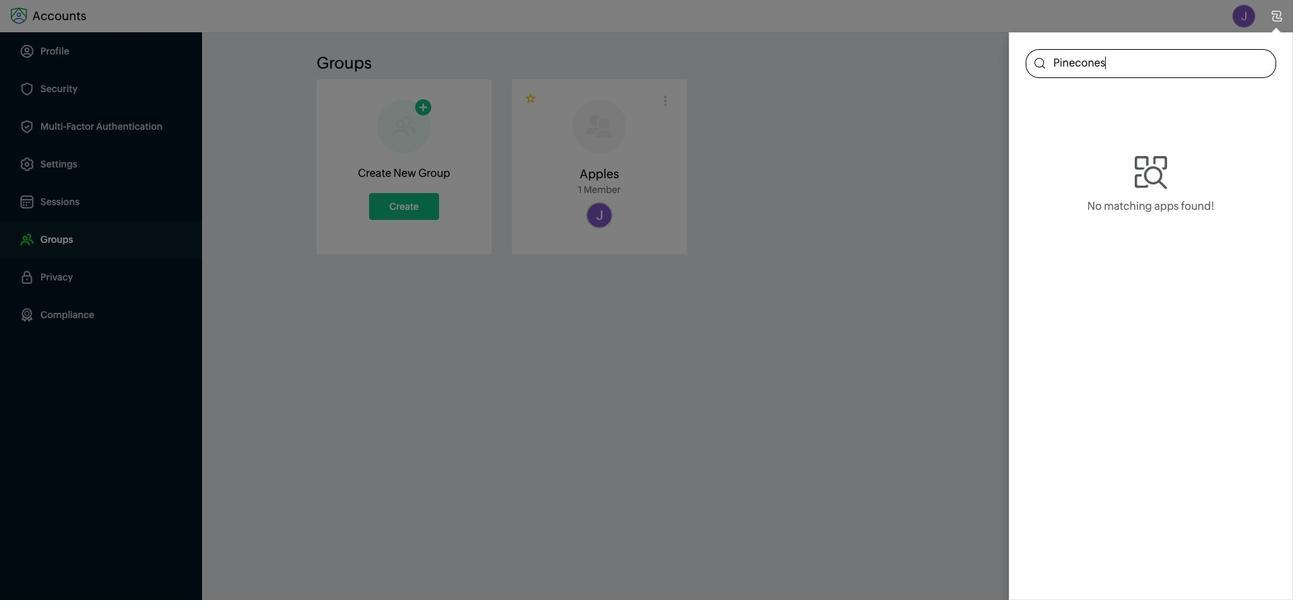 Task type: vqa. For each thing, say whether or not it's contained in the screenshot.
MAKEPRIMARY 'icon'
yes



Task type: locate. For each thing, give the bounding box(es) containing it.
no matching apps found image
[[1135, 156, 1167, 190]]



Task type: describe. For each thing, give the bounding box(es) containing it.
Search Applications text field
[[1045, 50, 1276, 77]]

makeprimary image
[[525, 93, 537, 105]]



